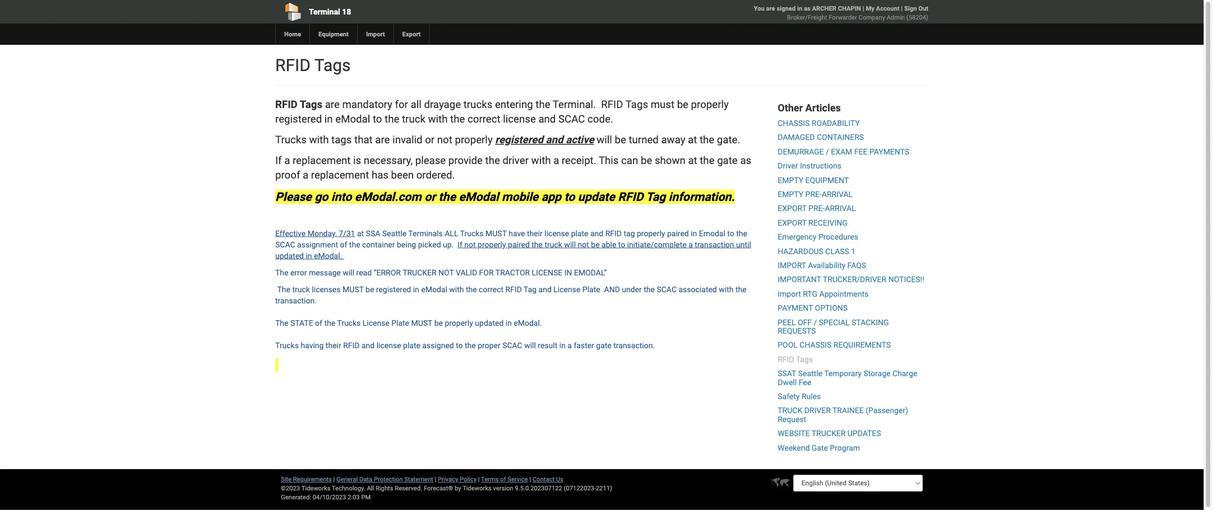 Task type: vqa. For each thing, say whether or not it's contained in the screenshot.
Import link
yes



Task type: describe. For each thing, give the bounding box(es) containing it.
in inside the truck licenses must be registered in emodal with the correct rfid tag and license plate  and under the scac associated with the transaction.
[[413, 285, 419, 294]]

my
[[866, 5, 875, 12]]

procedures
[[819, 233, 858, 242]]

the left proper at the bottom left of the page
[[465, 341, 476, 351]]

contact
[[533, 476, 555, 483]]

plate inside the truck licenses must be registered in emodal with the correct rfid tag and license plate  and under the scac associated with the transaction.
[[582, 285, 600, 294]]

the error message will read "error trucker not valid for tractor license in emodal"
[[275, 268, 607, 278]]

privacy
[[438, 476, 458, 483]]

archer
[[812, 5, 837, 12]]

app
[[541, 190, 561, 204]]

terminals
[[408, 229, 443, 238]]

trucks having their rfid and license plate assigned to the proper scac will result in a faster gate transaction.
[[275, 341, 655, 351]]

and inside at ssa seattle terminals all trucks must have their license plate and rfid tag properly paired in emodal to the scac assignment of the container being picked up.
[[590, 229, 603, 238]]

hazardous
[[778, 247, 824, 256]]

fee
[[799, 378, 811, 387]]

0 vertical spatial import
[[366, 31, 385, 38]]

to inside if not properly paired the truck will not be able to initiate/complete a transaction until updated in emodal.
[[618, 240, 625, 250]]

trucks down licenses
[[337, 319, 361, 328]]

rfid inside other articles chassis roadability damaged containers demurrage / exam fee payments driver instructions empty equipment empty pre-arrival export pre-arrival export receiving emergency procedures hazardous class 1 import availability faqs important trucker/driver notices!! import rtg appointments payment options peel off / special stacking requests pool chassis requirements rfid tags ssat seattle temporary storage charge dwell fee safety rules truck driver trainee (passenger) request website trucker updates weekend gate program
[[778, 355, 794, 364]]

the left gate.
[[700, 134, 714, 146]]

in inside at ssa seattle terminals all trucks must have their license plate and rfid tag properly paired in emodal to the scac assignment of the container being picked up.
[[691, 229, 697, 238]]

with inside if a replacement is necessary, please provide the driver with a receipt. this can be shown at the gate as proof a replacement has been ordered.
[[531, 154, 551, 167]]

a left faster
[[568, 341, 572, 351]]

seattle inside at ssa seattle terminals all trucks must have their license plate and rfid tag properly paired in emodal to the scac assignment of the container being picked up.
[[382, 229, 407, 238]]

having
[[301, 341, 324, 351]]

tag for and
[[524, 285, 537, 294]]

the down "valid" at the bottom left of the page
[[466, 285, 477, 294]]

equipment
[[318, 31, 349, 38]]

dwell
[[778, 378, 797, 387]]

1 vertical spatial emodal.
[[514, 319, 542, 328]]

2 export from the top
[[778, 218, 807, 228]]

my account link
[[866, 5, 900, 12]]

2 empty from the top
[[778, 190, 804, 199]]

0 vertical spatial trucker
[[403, 268, 437, 278]]

transaction. inside the truck licenses must be registered in emodal with the correct rfid tag and license plate  and under the scac associated with the transaction.
[[275, 296, 317, 306]]

other
[[778, 102, 803, 114]]

under
[[622, 285, 642, 294]]

export receiving link
[[778, 218, 848, 228]]

please
[[275, 190, 312, 204]]

emodal"
[[574, 268, 607, 278]]

payments
[[870, 147, 910, 156]]

at inside at ssa seattle terminals all trucks must have their license plate and rfid tag properly paired in emodal to the scac assignment of the container being picked up.
[[357, 229, 364, 238]]

truck inside if not properly paired the truck will not be able to initiate/complete a transaction until updated in emodal.
[[545, 240, 562, 250]]

notices!!
[[889, 275, 924, 285]]

0 horizontal spatial plate
[[391, 319, 409, 328]]

turned
[[629, 134, 659, 146]]

the down "drayage"
[[450, 113, 465, 125]]

if for a
[[275, 154, 282, 167]]

demurrage / exam fee payments link
[[778, 147, 910, 156]]

in
[[564, 268, 572, 278]]

will left result
[[524, 341, 536, 351]]

updated inside if not properly paired the truck will not be able to initiate/complete a transaction until updated in emodal.
[[275, 252, 304, 261]]

all
[[367, 485, 374, 492]]

invalid
[[393, 134, 423, 146]]

| left my
[[863, 5, 864, 12]]

emodal. inside if not properly paired the truck will not be able to initiate/complete a transaction until updated in emodal.
[[314, 252, 342, 261]]

1 vertical spatial pre-
[[809, 204, 825, 213]]

home
[[284, 31, 301, 38]]

transaction
[[695, 240, 734, 250]]

are inside are mandatory for all drayage trucks entering the terminal.  rfid tags must be properly registered in emodal to the truck with the correct license and scac code.
[[325, 98, 340, 110]]

receipt.
[[562, 154, 596, 167]]

error
[[290, 268, 307, 278]]

0 horizontal spatial plate
[[403, 341, 420, 351]]

to right assigned at left
[[456, 341, 463, 351]]

the for the state of the trucks license plate must be properly updated in emodal.
[[275, 319, 288, 328]]

the down "for"
[[385, 113, 399, 125]]

0 vertical spatial replacement
[[293, 154, 351, 167]]

the right entering
[[536, 98, 550, 110]]

in inside if not properly paired the truck will not be able to initiate/complete a transaction until updated in emodal.
[[306, 252, 312, 261]]

container
[[362, 240, 395, 250]]

gate for as
[[717, 154, 738, 167]]

associated
[[679, 285, 717, 294]]

rules
[[802, 392, 821, 402]]

up.
[[443, 240, 454, 250]]

scac right proper at the bottom left of the page
[[502, 341, 522, 351]]

gate for transaction.
[[596, 341, 612, 351]]

will left 'read'
[[343, 268, 354, 278]]

with inside are mandatory for all drayage trucks entering the terminal.  rfid tags must be properly registered in emodal to the truck with the correct license and scac code.
[[428, 113, 448, 125]]

tags inside are mandatory for all drayage trucks entering the terminal.  rfid tags must be properly registered in emodal to the truck with the correct license and scac code.
[[626, 98, 648, 110]]

empty pre-arrival link
[[778, 190, 853, 199]]

ssat seattle temporary storage charge dwell fee link
[[778, 369, 917, 387]]

trucks with tags that are invalid or not properly registered and active will be turned away at the gate.
[[275, 134, 740, 146]]

0 vertical spatial arrival
[[822, 190, 853, 199]]

and down the state of the trucks license plate must be properly updated in emodal.
[[362, 341, 375, 351]]

license inside are mandatory for all drayage trucks entering the terminal.  rfid tags must be properly registered in emodal to the truck with the correct license and scac code.
[[503, 113, 536, 125]]

seattle inside other articles chassis roadability damaged containers demurrage / exam fee payments driver instructions empty equipment empty pre-arrival export pre-arrival export receiving emergency procedures hazardous class 1 import availability faqs important trucker/driver notices!! import rtg appointments payment options peel off / special stacking requests pool chassis requirements rfid tags ssat seattle temporary storage charge dwell fee safety rules truck driver trainee (passenger) request website trucker updates weekend gate program
[[798, 369, 823, 379]]

scac inside are mandatory for all drayage trucks entering the terminal.  rfid tags must be properly registered in emodal to the truck with the correct license and scac code.
[[558, 113, 585, 125]]

tag for information.
[[646, 190, 666, 204]]

2:03
[[348, 494, 360, 501]]

for
[[479, 268, 494, 278]]

import availability faqs link
[[778, 261, 866, 270]]

paired inside if not properly paired the truck will not be able to initiate/complete a transaction until updated in emodal.
[[508, 240, 530, 250]]

trucks left having
[[275, 341, 299, 351]]

with down "valid" at the bottom left of the page
[[449, 285, 464, 294]]

1 rfid tags from the top
[[275, 55, 351, 75]]

necessary, please
[[364, 154, 446, 167]]

correct inside are mandatory for all drayage trucks entering the terminal.  rfid tags must be properly registered in emodal to the truck with the correct license and scac code.
[[468, 113, 500, 125]]

appointments
[[819, 290, 869, 299]]

able
[[602, 240, 616, 250]]

all
[[445, 229, 458, 238]]

0 vertical spatial pre-
[[805, 190, 822, 199]]

and left 'active'
[[546, 134, 563, 146]]

website trucker updates link
[[778, 429, 881, 439]]

1 vertical spatial of
[[315, 319, 322, 328]]

import inside other articles chassis roadability damaged containers demurrage / exam fee payments driver instructions empty equipment empty pre-arrival export pre-arrival export receiving emergency procedures hazardous class 1 import availability faqs important trucker/driver notices!! import rtg appointments payment options peel off / special stacking requests pool chassis requirements rfid tags ssat seattle temporary storage charge dwell fee safety rules truck driver trainee (passenger) request website trucker updates weekend gate program
[[778, 290, 801, 299]]

information.
[[669, 190, 735, 204]]

1 export from the top
[[778, 204, 807, 213]]

rfid inside are mandatory for all drayage trucks entering the terminal.  rfid tags must be properly registered in emodal to the truck with the correct license and scac code.
[[601, 98, 623, 110]]

2 rfid tags from the top
[[275, 98, 322, 110]]

to inside are mandatory for all drayage trucks entering the terminal.  rfid tags must be properly registered in emodal to the truck with the correct license and scac code.
[[373, 113, 382, 125]]

1 vertical spatial emodal
[[459, 190, 499, 204]]

license inside at ssa seattle terminals all trucks must have their license plate and rfid tag properly paired in emodal to the scac assignment of the container being picked up.
[[545, 229, 569, 238]]

will down 'code.'
[[597, 134, 612, 146]]

proper
[[478, 341, 501, 351]]

special
[[819, 318, 850, 327]]

emodal inside are mandatory for all drayage trucks entering the terminal.  rfid tags must be properly registered in emodal to the truck with the correct license and scac code.
[[335, 113, 370, 125]]

import rtg appointments link
[[778, 290, 869, 299]]

export
[[402, 31, 421, 38]]

must
[[651, 98, 675, 110]]

the up 'until'
[[736, 229, 747, 238]]

request
[[778, 415, 806, 424]]

1 horizontal spatial are
[[375, 134, 390, 146]]

1 empty from the top
[[778, 176, 804, 185]]

scac inside the truck licenses must be registered in emodal with the correct rfid tag and license plate  and under the scac associated with the transaction.
[[657, 285, 677, 294]]

a left receipt.
[[553, 154, 559, 167]]

in inside 'you are signed in as archer chapin | my account | sign out broker/freight forwarder company admin (58204)'
[[797, 5, 802, 12]]

damaged
[[778, 133, 815, 142]]

privacy policy link
[[438, 476, 477, 483]]

1 vertical spatial updated
[[475, 319, 504, 328]]

with left 'tags' on the left top of page
[[309, 134, 329, 146]]

terms of service link
[[481, 476, 528, 483]]

away
[[661, 134, 685, 146]]

by
[[455, 485, 461, 492]]

9.5.0.202307122
[[515, 485, 562, 492]]

been
[[391, 169, 414, 181]]

admin
[[887, 14, 905, 21]]

storage
[[864, 369, 891, 379]]

requests
[[778, 327, 816, 336]]

to inside at ssa seattle terminals all trucks must have their license plate and rfid tag properly paired in emodal to the scac assignment of the container being picked up.
[[727, 229, 734, 238]]

must inside the truck licenses must be registered in emodal with the correct rfid tag and license plate  and under the scac associated with the transaction.
[[343, 285, 364, 294]]

reserved.
[[395, 485, 422, 492]]

rfid inside the truck licenses must be registered in emodal with the correct rfid tag and license plate  and under the scac associated with the transaction.
[[505, 285, 522, 294]]

rfid inside at ssa seattle terminals all trucks must have their license plate and rfid tag properly paired in emodal to the scac assignment of the container being picked up.
[[605, 229, 622, 238]]

trucks inside at ssa seattle terminals all trucks must have their license plate and rfid tag properly paired in emodal to the scac assignment of the container being picked up.
[[460, 229, 484, 238]]

driver
[[778, 161, 798, 171]]

not for truck
[[578, 240, 589, 250]]

| up forecast®
[[435, 476, 436, 483]]

to right app
[[564, 190, 575, 204]]

assignment
[[297, 240, 338, 250]]

demurrage
[[778, 147, 824, 156]]

equipment link
[[310, 24, 357, 45]]

for
[[395, 98, 408, 110]]

correct inside the truck licenses must be registered in emodal with the correct rfid tag and license plate  and under the scac associated with the transaction.
[[479, 285, 504, 294]]

update
[[578, 190, 615, 204]]

properly up the trucks having their rfid and license plate assigned to the proper scac will result in a faster gate transaction.
[[445, 319, 473, 328]]

requirements
[[293, 476, 332, 483]]

0 horizontal spatial their
[[326, 341, 341, 351]]

the left driver
[[485, 154, 500, 167]]

the for the truck licenses must be registered in emodal with the correct rfid tag and license plate  and under the scac associated with the transaction.
[[277, 285, 290, 294]]

| up 9.5.0.202307122
[[530, 476, 531, 483]]

be up assigned at left
[[434, 319, 443, 328]]

stacking
[[852, 318, 889, 327]]

the down 7/31
[[349, 240, 360, 250]]

(58204)
[[907, 14, 929, 21]]

1 vertical spatial registered
[[495, 134, 543, 146]]

entering
[[495, 98, 533, 110]]

1 vertical spatial replacement
[[311, 169, 369, 181]]



Task type: locate. For each thing, give the bounding box(es) containing it.
correct down for
[[479, 285, 504, 294]]

0 horizontal spatial registered
[[275, 113, 322, 125]]

plate down update
[[571, 229, 588, 238]]

be down 'read'
[[366, 285, 374, 294]]

gate down gate.
[[717, 154, 738, 167]]

1 vertical spatial their
[[326, 341, 341, 351]]

1 horizontal spatial plate
[[582, 285, 600, 294]]

truck inside the truck licenses must be registered in emodal with the correct rfid tag and license plate  and under the scac associated with the transaction.
[[292, 285, 310, 294]]

1 horizontal spatial paired
[[667, 229, 689, 238]]

1 vertical spatial seattle
[[798, 369, 823, 379]]

empty down driver
[[778, 176, 804, 185]]

1 horizontal spatial license
[[554, 285, 581, 294]]

1 vertical spatial trucker
[[812, 429, 846, 439]]

off
[[798, 318, 812, 327]]

0 vertical spatial of
[[340, 240, 347, 250]]

plate down "error
[[391, 319, 409, 328]]

updated up proper at the bottom left of the page
[[475, 319, 504, 328]]

0 horizontal spatial truck
[[292, 285, 310, 294]]

the right under
[[644, 285, 655, 294]]

2 vertical spatial emodal
[[421, 285, 447, 294]]

scac inside at ssa seattle terminals all trucks must have their license plate and rfid tag properly paired in emodal to the scac assignment of the container being picked up.
[[275, 240, 295, 250]]

1 horizontal spatial their
[[527, 229, 543, 238]]

0 vertical spatial or
[[425, 134, 435, 146]]

service
[[508, 476, 528, 483]]

0 horizontal spatial import
[[366, 31, 385, 38]]

driver instructions link
[[778, 161, 842, 171]]

the right state
[[324, 319, 335, 328]]

seattle up being
[[382, 229, 407, 238]]

effective
[[275, 229, 306, 238]]

seattle up rules
[[798, 369, 823, 379]]

0 vertical spatial transaction.
[[275, 296, 317, 306]]

you
[[754, 5, 765, 12]]

terminal
[[309, 7, 340, 16]]

tag down license
[[524, 285, 537, 294]]

mandatory
[[342, 98, 392, 110]]

2 vertical spatial must
[[411, 319, 432, 328]]

at right the away
[[688, 134, 697, 146]]

are right "you"
[[766, 5, 775, 12]]

arrival
[[822, 190, 853, 199], [825, 204, 856, 213]]

1 vertical spatial chassis
[[800, 341, 832, 350]]

0 vertical spatial rfid tags
[[275, 55, 351, 75]]

0 horizontal spatial transaction.
[[275, 296, 317, 306]]

license down entering
[[503, 113, 536, 125]]

the for the error message will read "error trucker not valid for tractor license in emodal"
[[275, 268, 288, 278]]

0 horizontal spatial of
[[315, 319, 322, 328]]

import left the export link
[[366, 31, 385, 38]]

1 horizontal spatial truck
[[402, 113, 426, 125]]

driver
[[804, 407, 831, 416]]

be inside if not properly paired the truck will not be able to initiate/complete a transaction until updated in emodal.
[[591, 240, 600, 250]]

rights
[[376, 485, 393, 492]]

in down the truck licenses must be registered in emodal with the correct rfid tag and license plate  and under the scac associated with the transaction.
[[506, 319, 512, 328]]

terms
[[481, 476, 499, 483]]

| left sign on the right top of page
[[901, 5, 903, 12]]

or down ordered. on the top
[[425, 190, 436, 204]]

1 horizontal spatial updated
[[475, 319, 504, 328]]

2 horizontal spatial of
[[500, 476, 506, 483]]

of right state
[[315, 319, 322, 328]]

not up provide in the left top of the page
[[437, 134, 452, 146]]

a left transaction
[[689, 240, 693, 250]]

properly up initiate/complete
[[637, 229, 665, 238]]

sign
[[904, 5, 917, 12]]

| left general
[[333, 476, 335, 483]]

1 vertical spatial export
[[778, 218, 807, 228]]

0 horizontal spatial /
[[814, 318, 817, 327]]

1 vertical spatial the
[[277, 285, 290, 294]]

tractor
[[496, 268, 530, 278]]

0 vertical spatial chassis
[[778, 119, 810, 128]]

truck driver trainee (passenger) request link
[[778, 407, 908, 424]]

trucker up gate
[[812, 429, 846, 439]]

be right must at the top right of the page
[[677, 98, 689, 110]]

1 horizontal spatial license
[[503, 113, 536, 125]]

class
[[826, 247, 849, 256]]

emodal down provide in the left top of the page
[[459, 190, 499, 204]]

1 vertical spatial correct
[[479, 285, 504, 294]]

faster
[[574, 341, 594, 351]]

important trucker/driver notices!! link
[[778, 275, 924, 285]]

(07122023-
[[564, 485, 596, 492]]

options
[[815, 304, 848, 313]]

tags inside other articles chassis roadability damaged containers demurrage / exam fee payments driver instructions empty equipment empty pre-arrival export pre-arrival export receiving emergency procedures hazardous class 1 import availability faqs important trucker/driver notices!! import rtg appointments payment options peel off / special stacking requests pool chassis requirements rfid tags ssat seattle temporary storage charge dwell fee safety rules truck driver trainee (passenger) request website trucker updates weekend gate program
[[796, 355, 813, 364]]

2 horizontal spatial are
[[766, 5, 775, 12]]

emodal down mandatory
[[335, 113, 370, 125]]

initiate/complete
[[627, 240, 687, 250]]

company
[[859, 14, 885, 21]]

in up 'tags' on the left top of page
[[325, 113, 333, 125]]

1
[[851, 247, 856, 256]]

replacement up into
[[311, 169, 369, 181]]

be left able
[[591, 240, 600, 250]]

with down "drayage"
[[428, 113, 448, 125]]

not
[[439, 268, 454, 278]]

correct down trucks
[[468, 113, 500, 125]]

of inside site requirements | general data protection statement | privacy policy | terms of service | contact us ©2023 tideworks technology. all rights reserved. forecast® by tideworks version 9.5.0.202307122 (07122023-2211) generated: 04/10/2023 2:03 pm
[[500, 476, 506, 483]]

a right proof
[[303, 169, 308, 181]]

0 vertical spatial registered
[[275, 113, 322, 125]]

not left able
[[578, 240, 589, 250]]

the up information.
[[700, 154, 715, 167]]

1 vertical spatial license
[[545, 229, 569, 238]]

chassis
[[778, 119, 810, 128], [800, 341, 832, 350]]

at inside if a replacement is necessary, please provide the driver with a receipt. this can be shown at the gate as proof a replacement has been ordered.
[[688, 154, 697, 167]]

0 vertical spatial are
[[766, 5, 775, 12]]

emodal.
[[314, 252, 342, 261], [514, 319, 542, 328]]

and inside are mandatory for all drayage trucks entering the terminal.  rfid tags must be properly registered in emodal to the truck with the correct license and scac code.
[[538, 113, 556, 125]]

and inside the truck licenses must be registered in emodal with the correct rfid tag and license plate  and under the scac associated with the transaction.
[[539, 285, 552, 294]]

state
[[290, 319, 313, 328]]

chassis down the requests
[[800, 341, 832, 350]]

as inside if a replacement is necessary, please provide the driver with a receipt. this can be shown at the gate as proof a replacement has been ordered.
[[740, 154, 751, 167]]

0 vertical spatial empty
[[778, 176, 804, 185]]

2 horizontal spatial not
[[578, 240, 589, 250]]

with right driver
[[531, 154, 551, 167]]

|
[[863, 5, 864, 12], [901, 5, 903, 12], [333, 476, 335, 483], [435, 476, 436, 483], [478, 476, 480, 483], [530, 476, 531, 483]]

ordered.
[[416, 169, 455, 181]]

0 vertical spatial seattle
[[382, 229, 407, 238]]

1 vertical spatial rfid tags
[[275, 98, 322, 110]]

pre- down empty equipment link
[[805, 190, 822, 199]]

weekend gate program link
[[778, 444, 860, 453]]

the truck licenses must be registered in emodal with the correct rfid tag and license plate  and under the scac associated with the transaction.
[[275, 285, 747, 306]]

0 vertical spatial if
[[275, 154, 282, 167]]

not right "up."
[[464, 240, 476, 250]]

0 horizontal spatial not
[[437, 134, 452, 146]]

2 horizontal spatial must
[[486, 229, 507, 238]]

registered inside are mandatory for all drayage trucks entering the terminal.  rfid tags must be properly registered in emodal to the truck with the correct license and scac code.
[[275, 113, 322, 125]]

the left state
[[275, 319, 288, 328]]

the right associated
[[736, 285, 747, 294]]

being
[[397, 240, 416, 250]]

contact us link
[[533, 476, 563, 483]]

if for not
[[458, 240, 463, 250]]

gate inside if a replacement is necessary, please provide the driver with a receipt. this can be shown at the gate as proof a replacement has been ordered.
[[717, 154, 738, 167]]

tideworks
[[463, 485, 492, 492]]

if inside if a replacement is necessary, please provide the driver with a receipt. this can be shown at the gate as proof a replacement has been ordered.
[[275, 154, 282, 167]]

arrival down the equipment
[[822, 190, 853, 199]]

0 vertical spatial tag
[[646, 190, 666, 204]]

updated up error
[[275, 252, 304, 261]]

be right the can
[[641, 154, 652, 167]]

0 horizontal spatial if
[[275, 154, 282, 167]]

a up proof
[[284, 154, 290, 167]]

are left mandatory
[[325, 98, 340, 110]]

truck down all
[[402, 113, 426, 125]]

emodal inside the truck licenses must be registered in emodal with the correct rfid tag and license plate  and under the scac associated with the transaction.
[[421, 285, 447, 294]]

the down ordered. on the top
[[439, 190, 456, 204]]

damaged containers link
[[778, 133, 864, 142]]

2 vertical spatial the
[[275, 319, 288, 328]]

forecast®
[[424, 485, 453, 492]]

temporary
[[824, 369, 862, 379]]

until
[[736, 240, 751, 250]]

0 vertical spatial /
[[826, 147, 829, 156]]

the inside the truck licenses must be registered in emodal with the correct rfid tag and license plate  and under the scac associated with the transaction.
[[277, 285, 290, 294]]

be inside the truck licenses must be registered in emodal with the correct rfid tag and license plate  and under the scac associated with the transaction.
[[366, 285, 374, 294]]

monday,
[[308, 229, 337, 238]]

must down 'read'
[[343, 285, 364, 294]]

| up tideworks
[[478, 476, 480, 483]]

as
[[804, 5, 811, 12], [740, 154, 751, 167]]

tag inside the truck licenses must be registered in emodal with the correct rfid tag and license plate  and under the scac associated with the transaction.
[[524, 285, 537, 294]]

technology.
[[332, 485, 365, 492]]

terminal 18 link
[[275, 0, 538, 24]]

if up proof
[[275, 154, 282, 167]]

0 vertical spatial truck
[[402, 113, 426, 125]]

1 vertical spatial are
[[325, 98, 340, 110]]

0 vertical spatial gate
[[717, 154, 738, 167]]

1 horizontal spatial not
[[464, 240, 476, 250]]

trucks up proof
[[275, 134, 307, 146]]

scac left associated
[[657, 285, 677, 294]]

must up assigned at left
[[411, 319, 432, 328]]

of up version
[[500, 476, 506, 483]]

properly inside at ssa seattle terminals all trucks must have their license plate and rfid tag properly paired in emodal to the scac assignment of the container being picked up.
[[637, 229, 665, 238]]

1 horizontal spatial plate
[[571, 229, 588, 238]]

has
[[372, 169, 389, 181]]

2 horizontal spatial emodal
[[459, 190, 499, 204]]

must inside at ssa seattle terminals all trucks must have their license plate and rfid tag properly paired in emodal to the scac assignment of the container being picked up.
[[486, 229, 507, 238]]

replacement down 'tags' on the left top of page
[[293, 154, 351, 167]]

payment options link
[[778, 304, 848, 313]]

correct
[[468, 113, 500, 125], [479, 285, 504, 294]]

1 horizontal spatial tag
[[646, 190, 666, 204]]

0 vertical spatial the
[[275, 268, 288, 278]]

0 horizontal spatial license
[[377, 341, 401, 351]]

availability
[[808, 261, 846, 270]]

0 horizontal spatial gate
[[596, 341, 612, 351]]

export pre-arrival link
[[778, 204, 856, 213]]

pre-
[[805, 190, 822, 199], [809, 204, 825, 213]]

1 horizontal spatial trucker
[[812, 429, 846, 439]]

1 horizontal spatial of
[[340, 240, 347, 250]]

in up broker/freight
[[797, 5, 802, 12]]

1 horizontal spatial transaction.
[[614, 341, 655, 351]]

2 horizontal spatial license
[[545, 229, 569, 238]]

license down "error
[[363, 319, 390, 328]]

be inside are mandatory for all drayage trucks entering the terminal.  rfid tags must be properly registered in emodal to the truck with the correct license and scac code.
[[677, 98, 689, 110]]

in inside are mandatory for all drayage trucks entering the terminal.  rfid tags must be properly registered in emodal to the truck with the correct license and scac code.
[[325, 113, 333, 125]]

trucker inside other articles chassis roadability damaged containers demurrage / exam fee payments driver instructions empty equipment empty pre-arrival export pre-arrival export receiving emergency procedures hazardous class 1 import availability faqs important trucker/driver notices!! import rtg appointments payment options peel off / special stacking requests pool chassis requirements rfid tags ssat seattle temporary storage charge dwell fee safety rules truck driver trainee (passenger) request website trucker updates weekend gate program
[[812, 429, 846, 439]]

account
[[876, 5, 900, 12]]

are right that
[[375, 134, 390, 146]]

are inside 'you are signed in as archer chapin | my account | sign out broker/freight forwarder company admin (58204)'
[[766, 5, 775, 12]]

at right the shown in the right top of the page
[[688, 154, 697, 167]]

license inside the truck licenses must be registered in emodal with the correct rfid tag and license plate  and under the scac associated with the transaction.
[[554, 285, 581, 294]]

license down app
[[545, 229, 569, 238]]

hazardous class 1 link
[[778, 247, 856, 256]]

0 horizontal spatial are
[[325, 98, 340, 110]]

safety
[[778, 392, 800, 402]]

scac down the effective
[[275, 240, 295, 250]]

please go into emodal.com or the emodal mobile app to update rfid tag information.
[[275, 190, 735, 204]]

1 vertical spatial license
[[363, 319, 390, 328]]

1 vertical spatial at
[[688, 154, 697, 167]]

1 horizontal spatial emodal.
[[514, 319, 542, 328]]

properly up for
[[478, 240, 506, 250]]

gate.
[[717, 134, 740, 146]]

code.
[[588, 113, 613, 125]]

or right invalid
[[425, 134, 435, 146]]

tag
[[624, 229, 635, 238]]

1 horizontal spatial if
[[458, 240, 463, 250]]

2 horizontal spatial registered
[[495, 134, 543, 146]]

2 vertical spatial at
[[357, 229, 364, 238]]

of inside at ssa seattle terminals all trucks must have their license plate and rfid tag properly paired in emodal to the scac assignment of the container being picked up.
[[340, 240, 347, 250]]

a inside if not properly paired the truck will not be able to initiate/complete a transaction until updated in emodal.
[[689, 240, 693, 250]]

a
[[284, 154, 290, 167], [553, 154, 559, 167], [303, 169, 308, 181], [689, 240, 693, 250], [568, 341, 572, 351]]

their right having
[[326, 341, 341, 351]]

1 vertical spatial import
[[778, 290, 801, 299]]

1 vertical spatial plate
[[403, 341, 420, 351]]

updates
[[848, 429, 881, 439]]

policy
[[460, 476, 477, 483]]

in left emodal at the top
[[691, 229, 697, 238]]

payment
[[778, 304, 813, 313]]

faqs
[[848, 261, 866, 270]]

license
[[532, 268, 563, 278]]

chassis up damaged
[[778, 119, 810, 128]]

the state of the trucks license plate must be properly updated in emodal.
[[275, 319, 542, 328]]

their
[[527, 229, 543, 238], [326, 341, 341, 351]]

truck inside are mandatory for all drayage trucks entering the terminal.  rfid tags must be properly registered in emodal to the truck with the correct license and scac code.
[[402, 113, 426, 125]]

emergency procedures link
[[778, 233, 858, 242]]

/ left exam
[[826, 147, 829, 156]]

1 horizontal spatial import
[[778, 290, 801, 299]]

other articles chassis roadability damaged containers demurrage / exam fee payments driver instructions empty equipment empty pre-arrival export pre-arrival export receiving emergency procedures hazardous class 1 import availability faqs important trucker/driver notices!! import rtg appointments payment options peel off / special stacking requests pool chassis requirements rfid tags ssat seattle temporary storage charge dwell fee safety rules truck driver trainee (passenger) request website trucker updates weekend gate program
[[778, 102, 924, 453]]

read
[[356, 268, 372, 278]]

0 horizontal spatial as
[[740, 154, 751, 167]]

0 horizontal spatial trucker
[[403, 268, 437, 278]]

paired inside at ssa seattle terminals all trucks must have their license plate and rfid tag properly paired in emodal to the scac assignment of the container being picked up.
[[667, 229, 689, 238]]

1 vertical spatial transaction.
[[614, 341, 655, 351]]

license down the state of the trucks license plate must be properly updated in emodal.
[[377, 341, 401, 351]]

this
[[599, 154, 619, 167]]

sign out link
[[904, 5, 929, 12]]

properly inside are mandatory for all drayage trucks entering the terminal.  rfid tags must be properly registered in emodal to the truck with the correct license and scac code.
[[691, 98, 729, 110]]

scac
[[558, 113, 585, 125], [275, 240, 295, 250], [657, 285, 677, 294], [502, 341, 522, 351]]

be inside if a replacement is necessary, please provide the driver with a receipt. this can be shown at the gate as proof a replacement has been ordered.
[[641, 154, 652, 167]]

if inside if not properly paired the truck will not be able to initiate/complete a transaction until updated in emodal.
[[458, 240, 463, 250]]

1 vertical spatial gate
[[596, 341, 612, 351]]

receiving
[[809, 218, 848, 228]]

1 horizontal spatial must
[[411, 319, 432, 328]]

important
[[778, 275, 821, 285]]

version
[[493, 485, 513, 492]]

trucker left not
[[403, 268, 437, 278]]

empty down empty equipment link
[[778, 190, 804, 199]]

2 vertical spatial are
[[375, 134, 390, 146]]

pre- down empty pre-arrival link
[[809, 204, 825, 213]]

fee
[[854, 147, 868, 156]]

transaction. right faster
[[614, 341, 655, 351]]

0 vertical spatial plate
[[582, 285, 600, 294]]

0 vertical spatial correct
[[468, 113, 500, 125]]

plate inside at ssa seattle terminals all trucks must have their license plate and rfid tag properly paired in emodal to the scac assignment of the container being picked up.
[[571, 229, 588, 238]]

signed
[[777, 5, 796, 12]]

as up broker/freight
[[804, 5, 811, 12]]

0 vertical spatial emodal
[[335, 113, 370, 125]]

1 vertical spatial /
[[814, 318, 817, 327]]

instructions
[[800, 161, 842, 171]]

0 vertical spatial license
[[554, 285, 581, 294]]

truck down error
[[292, 285, 310, 294]]

import
[[366, 31, 385, 38], [778, 290, 801, 299]]

if right "up."
[[458, 240, 463, 250]]

transaction. up state
[[275, 296, 317, 306]]

emodal
[[699, 229, 725, 238]]

as inside 'you are signed in as archer chapin | my account | sign out broker/freight forwarder company admin (58204)'
[[804, 5, 811, 12]]

1 vertical spatial truck
[[545, 240, 562, 250]]

their inside at ssa seattle terminals all trucks must have their license plate and rfid tag properly paired in emodal to the scac assignment of the container being picked up.
[[527, 229, 543, 238]]

0 vertical spatial must
[[486, 229, 507, 238]]

2 vertical spatial truck
[[292, 285, 310, 294]]

properly inside if not properly paired the truck will not be able to initiate/complete a transaction until updated in emodal.
[[478, 240, 506, 250]]

1 vertical spatial plate
[[391, 319, 409, 328]]

in right result
[[559, 341, 566, 351]]

be up the can
[[615, 134, 626, 146]]

will inside if not properly paired the truck will not be able to initiate/complete a transaction until updated in emodal.
[[564, 240, 576, 250]]

1 vertical spatial must
[[343, 285, 364, 294]]

2 vertical spatial license
[[377, 341, 401, 351]]

with right associated
[[719, 285, 734, 294]]

properly
[[691, 98, 729, 110], [455, 134, 493, 146], [637, 229, 665, 238], [478, 240, 506, 250], [445, 319, 473, 328]]

0 horizontal spatial must
[[343, 285, 364, 294]]

0 horizontal spatial updated
[[275, 252, 304, 261]]

1 vertical spatial arrival
[[825, 204, 856, 213]]

export up "emergency"
[[778, 218, 807, 228]]

1 vertical spatial paired
[[508, 240, 530, 250]]

registered inside the truck licenses must be registered in emodal with the correct rfid tag and license plate  and under the scac associated with the transaction.
[[376, 285, 411, 294]]

properly up provide in the left top of the page
[[455, 134, 493, 146]]

not for invalid
[[437, 134, 452, 146]]

truck up license
[[545, 240, 562, 250]]

plate down emodal"
[[582, 285, 600, 294]]

tag
[[646, 190, 666, 204], [524, 285, 537, 294]]

pool chassis requirements link
[[778, 341, 891, 350]]

go
[[315, 190, 328, 204]]

0 vertical spatial at
[[688, 134, 697, 146]]

1 vertical spatial or
[[425, 190, 436, 204]]

1 horizontal spatial emodal
[[421, 285, 447, 294]]

0 vertical spatial as
[[804, 5, 811, 12]]

in
[[797, 5, 802, 12], [325, 113, 333, 125], [691, 229, 697, 238], [306, 252, 312, 261], [413, 285, 419, 294], [506, 319, 512, 328], [559, 341, 566, 351]]

the inside if not properly paired the truck will not be able to initiate/complete a transaction until updated in emodal.
[[532, 240, 543, 250]]



